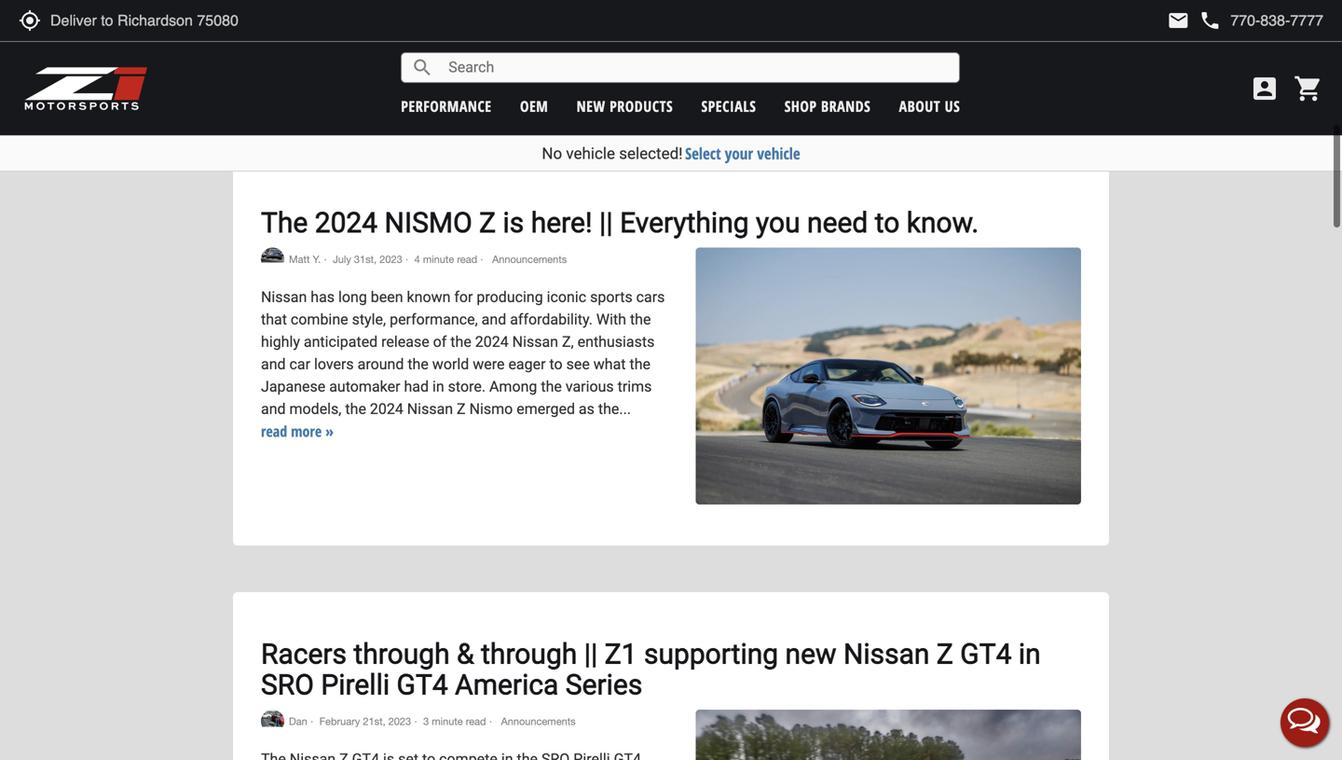Task type: vqa. For each thing, say whether or not it's contained in the screenshot.
WORLD on the top
yes



Task type: describe. For each thing, give the bounding box(es) containing it.
anticipated
[[304, 333, 378, 350]]

you
[[756, 206, 801, 239]]

minute for nismo
[[423, 253, 454, 265]]

around
[[358, 355, 404, 373]]

performance
[[401, 96, 492, 116]]

is
[[503, 206, 524, 239]]

shop
[[785, 96, 818, 116]]

automaker
[[329, 378, 401, 395]]

affordability.
[[510, 310, 593, 328]]

the right of in the top of the page
[[451, 333, 472, 350]]

account_box
[[1251, 74, 1280, 104]]

nissan inside racers through & through || z1 supporting new nissan z gt4 in sro pirelli gt4 america series
[[844, 637, 930, 670]]

for
[[455, 288, 473, 306]]

21st,
[[363, 715, 386, 727]]

what
[[594, 355, 626, 373]]

series
[[566, 668, 643, 701]]

had
[[404, 378, 429, 395]]

racers through & through || z1 supporting new nissan z gt4 in sro pirelli gt4 america series link
[[261, 637, 1041, 701]]

specials link
[[702, 96, 757, 116]]

need
[[808, 206, 869, 239]]

&
[[457, 637, 474, 670]]

1 horizontal spatial vehicle
[[758, 143, 801, 164]]

shop brands link
[[785, 96, 871, 116]]

0 vertical spatial 2024
[[315, 206, 378, 239]]

2023 for through
[[389, 715, 411, 727]]

shopping_cart
[[1294, 74, 1324, 104]]

to inside nissan has long been known for producing iconic sports cars that combine style, performance, and affordability. with the highly anticipated release of the 2024 nissan z, enthusiasts and car lovers around the world were eager to see what the japanese automaker had in store. among the various trims and models, the 2024 nissan z nismo emerged as the... read more »
[[550, 355, 563, 373]]

account_box link
[[1246, 74, 1285, 104]]

february
[[320, 715, 360, 727]]

performance,
[[390, 310, 478, 328]]

0 vertical spatial z
[[479, 206, 496, 239]]

select your vehicle link
[[686, 143, 801, 164]]

about
[[900, 96, 941, 116]]

emerged
[[517, 400, 575, 418]]

the...
[[599, 400, 631, 418]]

search
[[412, 56, 434, 79]]

various
[[566, 378, 614, 395]]

phone
[[1200, 9, 1222, 32]]

z,
[[562, 333, 574, 350]]

brands
[[822, 96, 871, 116]]

us
[[945, 96, 961, 116]]

the up the emerged
[[541, 378, 562, 395]]

read inside nissan has long been known for producing iconic sports cars that combine style, performance, and affordability. with the highly anticipated release of the 2024 nissan z, enthusiasts and car lovers around the world were eager to see what the japanese automaker had in store. among the various trims and models, the 2024 nissan z nismo emerged as the... read more »
[[261, 421, 287, 441]]

2 vertical spatial and
[[261, 400, 286, 418]]

3 minute read
[[424, 715, 486, 727]]

in inside racers through & through || z1 supporting new nissan z gt4 in sro pirelli gt4 america series
[[1019, 637, 1041, 670]]

nissan has long been known for producing iconic sports cars that combine style, performance, and affordability. with the highly anticipated release of the 2024 nissan z, enthusiasts and car lovers around the world were eager to see what the japanese automaker had in store. among the various trims and models, the 2024 nissan z nismo emerged as the... read more »
[[261, 288, 665, 441]]

see
[[567, 355, 590, 373]]

mail link
[[1168, 9, 1190, 32]]

with
[[597, 310, 627, 328]]

3
[[424, 715, 429, 727]]

new products link
[[577, 96, 673, 116]]

1 horizontal spatial gt4
[[961, 637, 1012, 670]]

racers through & through || z1 supporting new nissan z gt4 in sro pirelli gt4 america series
[[261, 637, 1041, 701]]

z inside racers through & through || z1 supporting new nissan z gt4 in sro pirelli gt4 america series
[[937, 637, 954, 670]]

about us
[[900, 96, 961, 116]]

read for through
[[466, 715, 486, 727]]

4
[[415, 253, 420, 265]]

more
[[291, 421, 322, 441]]

has
[[311, 288, 335, 306]]

world
[[433, 355, 469, 373]]

no vehicle selected! select your vehicle
[[542, 143, 801, 164]]

been
[[371, 288, 403, 306]]

your
[[725, 143, 754, 164]]

4 minute read
[[415, 253, 478, 265]]

shopping_cart link
[[1290, 74, 1324, 104]]

iconic
[[547, 288, 587, 306]]

pirelli
[[321, 668, 390, 701]]

the down automaker
[[345, 400, 366, 418]]

31st,
[[354, 253, 377, 265]]

announcements for is
[[490, 253, 567, 265]]

about us link
[[900, 96, 961, 116]]

my_location
[[19, 9, 41, 32]]

2 through from the left
[[481, 637, 578, 670]]

matt y.
[[289, 253, 321, 265]]

dan
[[289, 715, 308, 727]]

nismo
[[385, 206, 473, 239]]

highly
[[261, 333, 300, 350]]

vehicle inside no vehicle selected! select your vehicle
[[566, 144, 616, 163]]

announcements for ||
[[499, 715, 576, 727]]

read more » link
[[261, 421, 334, 441]]

oem link
[[520, 96, 549, 116]]

models,
[[290, 400, 342, 418]]

0 vertical spatial and
[[482, 310, 507, 328]]

dan image
[[261, 710, 284, 727]]

2 vertical spatial 2024
[[370, 400, 404, 418]]

specials
[[702, 96, 757, 116]]

0 horizontal spatial new
[[577, 96, 606, 116]]

february 21st, 2023
[[320, 715, 411, 727]]

Search search field
[[434, 53, 960, 82]]

matt y. image
[[261, 247, 284, 262]]

select
[[686, 143, 721, 164]]



Task type: locate. For each thing, give the bounding box(es) containing it.
the up 'had'
[[408, 355, 429, 373]]

0 horizontal spatial gt4
[[397, 668, 448, 701]]

to right "need"
[[875, 206, 900, 239]]

as
[[579, 400, 595, 418]]

read down america
[[466, 715, 486, 727]]

0 vertical spatial new
[[577, 96, 606, 116]]

1 vertical spatial 2024
[[475, 333, 509, 350]]

store.
[[448, 378, 486, 395]]

|| right here!
[[600, 206, 613, 239]]

2023 right 21st,
[[389, 715, 411, 727]]

1 vertical spatial ||
[[584, 637, 598, 670]]

the down the cars
[[630, 310, 651, 328]]

1 through from the left
[[354, 637, 450, 670]]

2024 up july
[[315, 206, 378, 239]]

through right the &
[[481, 637, 578, 670]]

cars
[[637, 288, 665, 306]]

supporting
[[644, 637, 779, 670]]

of
[[433, 333, 447, 350]]

enthusiasts
[[578, 333, 655, 350]]

0 horizontal spatial in
[[433, 378, 445, 395]]

2 vertical spatial z
[[937, 637, 954, 670]]

2024 down automaker
[[370, 400, 404, 418]]

0 vertical spatial announcements
[[490, 253, 567, 265]]

the
[[261, 206, 308, 239]]

1 horizontal spatial new
[[786, 637, 837, 670]]

1 vertical spatial announcements
[[499, 715, 576, 727]]

sports
[[590, 288, 633, 306]]

1 vertical spatial new
[[786, 637, 837, 670]]

nismo
[[470, 400, 513, 418]]

know.
[[907, 206, 980, 239]]

new
[[577, 96, 606, 116], [786, 637, 837, 670]]

z1
[[605, 637, 638, 670]]

oem
[[520, 96, 549, 116]]

1 vertical spatial in
[[1019, 637, 1041, 670]]

1 vertical spatial and
[[261, 355, 286, 373]]

racers
[[261, 637, 347, 670]]

through left the &
[[354, 637, 450, 670]]

known
[[407, 288, 451, 306]]

2023 right 31st,
[[380, 253, 403, 265]]

»
[[326, 421, 334, 441]]

through
[[354, 637, 450, 670], [481, 637, 578, 670]]

1 horizontal spatial through
[[481, 637, 578, 670]]

vehicle right the your
[[758, 143, 801, 164]]

0 horizontal spatial z
[[457, 400, 466, 418]]

read up for
[[457, 253, 478, 265]]

the 2024 nismo z is here! || everything you need to know. link
[[261, 206, 980, 239]]

shop brands
[[785, 96, 871, 116]]

new inside racers through & through || z1 supporting new nissan z gt4 in sro pirelli gt4 america series
[[786, 637, 837, 670]]

and down highly
[[261, 355, 286, 373]]

to
[[875, 206, 900, 239], [550, 355, 563, 373]]

z1 motorsports logo image
[[23, 65, 149, 112]]

among
[[490, 378, 538, 395]]

1 horizontal spatial in
[[1019, 637, 1041, 670]]

0 horizontal spatial vehicle
[[566, 144, 616, 163]]

the
[[630, 310, 651, 328], [451, 333, 472, 350], [408, 355, 429, 373], [630, 355, 651, 373], [541, 378, 562, 395], [345, 400, 366, 418]]

no
[[542, 144, 563, 163]]

products
[[610, 96, 673, 116]]

1 vertical spatial to
[[550, 355, 563, 373]]

here!
[[531, 206, 593, 239]]

1 vertical spatial z
[[457, 400, 466, 418]]

minute
[[423, 253, 454, 265], [432, 715, 463, 727]]

selected!
[[619, 144, 683, 163]]

2 horizontal spatial z
[[937, 637, 954, 670]]

read
[[457, 253, 478, 265], [261, 421, 287, 441], [466, 715, 486, 727]]

1 vertical spatial minute
[[432, 715, 463, 727]]

0 vertical spatial 2023
[[380, 253, 403, 265]]

|| left z1 on the left bottom
[[584, 637, 598, 670]]

july
[[333, 253, 351, 265]]

to left see
[[550, 355, 563, 373]]

read for 2024
[[457, 253, 478, 265]]

new products
[[577, 96, 673, 116]]

july 31st, 2023
[[333, 253, 403, 265]]

combine
[[291, 310, 348, 328]]

matt
[[289, 253, 310, 265]]

and down japanese
[[261, 400, 286, 418]]

eager
[[509, 355, 546, 373]]

0 vertical spatial ||
[[600, 206, 613, 239]]

japanese
[[261, 378, 326, 395]]

|| inside racers through & through || z1 supporting new nissan z gt4 in sro pirelli gt4 america series
[[584, 637, 598, 670]]

0 horizontal spatial ||
[[584, 637, 598, 670]]

1 vertical spatial 2023
[[389, 715, 411, 727]]

minute right 3 on the left bottom of the page
[[432, 715, 463, 727]]

minute for &
[[432, 715, 463, 727]]

1 horizontal spatial to
[[875, 206, 900, 239]]

0 vertical spatial minute
[[423, 253, 454, 265]]

were
[[473, 355, 505, 373]]

lovers
[[314, 355, 354, 373]]

0 horizontal spatial through
[[354, 637, 450, 670]]

1 horizontal spatial z
[[479, 206, 496, 239]]

read left more
[[261, 421, 287, 441]]

in inside nissan has long been known for producing iconic sports cars that combine style, performance, and affordability. with the highly anticipated release of the 2024 nissan z, enthusiasts and car lovers around the world were eager to see what the japanese automaker had in store. among the various trims and models, the 2024 nissan z nismo emerged as the... read more »
[[433, 378, 445, 395]]

vehicle right no at the top of page
[[566, 144, 616, 163]]

the 2024 nismo z is here! || everything you need to know. image
[[696, 247, 1082, 504]]

producing
[[477, 288, 543, 306]]

and
[[482, 310, 507, 328], [261, 355, 286, 373], [261, 400, 286, 418]]

2024
[[315, 206, 378, 239], [475, 333, 509, 350], [370, 400, 404, 418]]

style,
[[352, 310, 386, 328]]

announcements down is
[[490, 253, 567, 265]]

release
[[382, 333, 430, 350]]

z inside nissan has long been known for producing iconic sports cars that combine style, performance, and affordability. with the highly anticipated release of the 2024 nissan z, enthusiasts and car lovers around the world were eager to see what the japanese automaker had in store. among the various trims and models, the 2024 nissan z nismo emerged as the... read more »
[[457, 400, 466, 418]]

that
[[261, 310, 287, 328]]

vehicle
[[758, 143, 801, 164], [566, 144, 616, 163]]

1 vertical spatial read
[[261, 421, 287, 441]]

america
[[455, 668, 559, 701]]

announcements
[[490, 253, 567, 265], [499, 715, 576, 727]]

and down producing
[[482, 310, 507, 328]]

2024 up were
[[475, 333, 509, 350]]

0 horizontal spatial to
[[550, 355, 563, 373]]

mail
[[1168, 9, 1190, 32]]

1 horizontal spatial ||
[[600, 206, 613, 239]]

announcements down america
[[499, 715, 576, 727]]

trims
[[618, 378, 652, 395]]

nissan
[[261, 288, 307, 306], [513, 333, 559, 350], [407, 400, 453, 418], [844, 637, 930, 670]]

everything
[[620, 206, 749, 239]]

minute right 4
[[423, 253, 454, 265]]

performance link
[[401, 96, 492, 116]]

2023 for 2024
[[380, 253, 403, 265]]

sro
[[261, 668, 314, 701]]

mail phone
[[1168, 9, 1222, 32]]

0 vertical spatial in
[[433, 378, 445, 395]]

0 vertical spatial read
[[457, 253, 478, 265]]

y.
[[313, 253, 321, 265]]

long
[[339, 288, 367, 306]]

2023
[[380, 253, 403, 265], [389, 715, 411, 727]]

the up trims
[[630, 355, 651, 373]]

0 vertical spatial to
[[875, 206, 900, 239]]

2 vertical spatial read
[[466, 715, 486, 727]]



